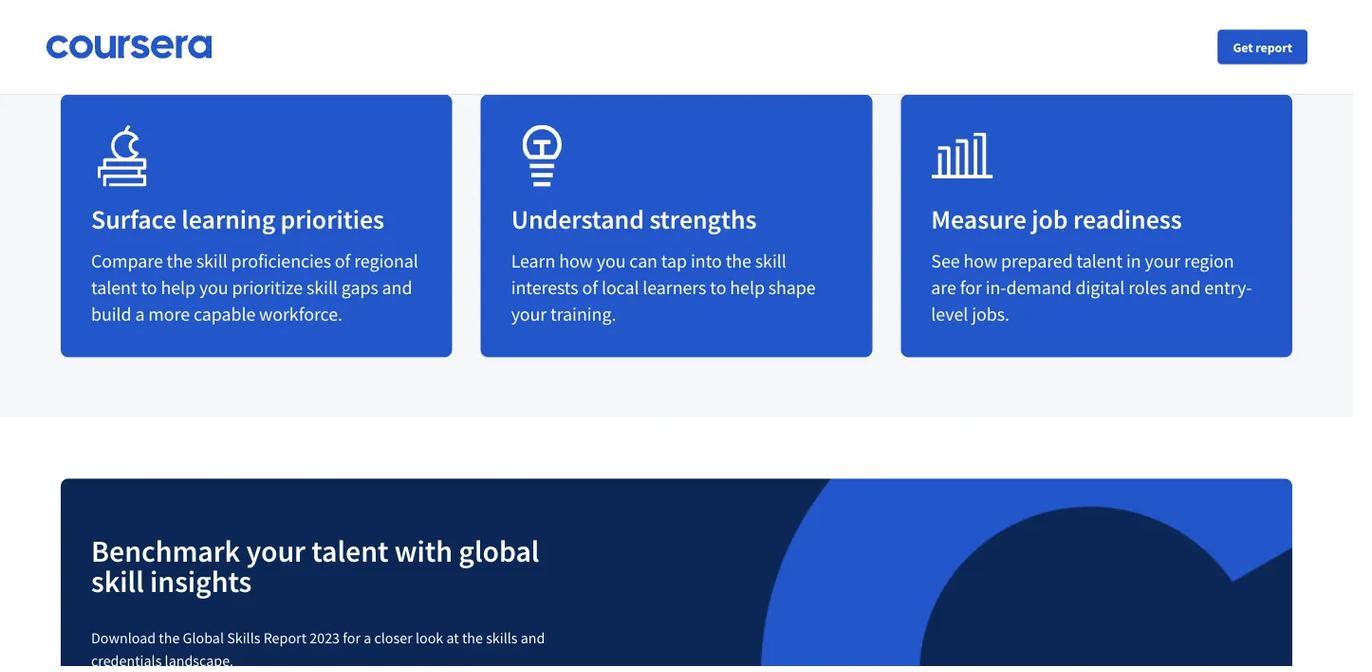 Task type: describe. For each thing, give the bounding box(es) containing it.
benchmark your talent with global skill insights
[[91, 532, 540, 601]]

see
[[931, 249, 960, 273]]

skill down learning
[[196, 249, 227, 273]]

2 horizontal spatial of
[[909, 24, 924, 48]]

into
[[691, 249, 722, 273]]

in inside see how prepared talent in your region are for in-demand digital roles and entry- level jobs.
[[1127, 249, 1142, 273]]

closer
[[374, 629, 413, 648]]

and left prepare
[[611, 24, 641, 48]]

learn how you can tap into the skill interests of local learners to help shape your training.
[[511, 249, 816, 326]]

prepared
[[1001, 249, 1073, 273]]

compare
[[91, 249, 163, 273]]

learning
[[182, 203, 275, 236]]

talent inside benchmark your talent with global skill insights
[[312, 532, 389, 570]]

prioritize
[[232, 276, 303, 299]]

talent inside see how prepared talent in your region are for in-demand digital roles and entry- level jobs.
[[1077, 249, 1123, 273]]

rapid
[[928, 24, 969, 48]]

prepare
[[645, 24, 706, 48]]

job
[[1032, 203, 1068, 236]]

at
[[447, 629, 459, 648]]

interests
[[511, 276, 579, 299]]

can
[[630, 249, 658, 273]]

surface
[[91, 203, 176, 236]]

see how prepared talent in your region are for in-demand digital roles and entry- level jobs.
[[931, 249, 1252, 326]]

you inside compare the skill proficiencies of regional talent to help you prioritize skill gaps and build a more capable workforce.
[[199, 276, 228, 299]]

to inside compare the skill proficiencies of regional talent to help you prioritize skill gaps and build a more capable workforce.
[[141, 276, 157, 299]]

download the global skills report 2023 for a closer look at the skills and credentials landscape.
[[91, 629, 545, 667]]

global
[[459, 532, 540, 570]]

capable
[[194, 302, 256, 326]]

to inside learn how you can tap into the skill interests of local learners to help shape your training.
[[710, 276, 726, 299]]

for inside the download the global skills report 2023 for a closer look at the skills and credentials landscape.
[[343, 629, 361, 648]]

training.
[[551, 302, 616, 326]]

the inside compare the skill proficiencies of regional talent to help you prioritize skill gaps and build a more capable workforce.
[[167, 249, 193, 273]]

jobs.
[[972, 302, 1010, 326]]

era
[[880, 24, 905, 48]]

entry-
[[1205, 276, 1252, 299]]

0 horizontal spatial in
[[829, 24, 844, 48]]

strategy
[[544, 24, 607, 48]]

and for see how prepared talent in your region are for in-demand digital roles and entry- level jobs.
[[1171, 276, 1201, 299]]

your inside see how prepared talent in your region are for in-demand digital roles and entry- level jobs.
[[1145, 249, 1181, 273]]

strengthen
[[225, 24, 310, 48]]

to left thrive
[[760, 24, 776, 48]]

of inside learn how you can tap into the skill interests of local learners to help shape your training.
[[582, 276, 598, 299]]

thrive
[[779, 24, 825, 48]]

a inside the download the global skills report 2023 for a closer look at the skills and credentials landscape.
[[364, 629, 371, 648]]

coursera logo image
[[46, 35, 213, 59]]

credentials
[[91, 652, 162, 667]]

region
[[1185, 249, 1234, 273]]

surface learning priorities
[[91, 203, 384, 236]]

build
[[91, 302, 132, 326]]

and for download the global skills report 2023 for a closer look at the skills and credentials landscape.
[[521, 629, 545, 648]]

to left strengthen
[[205, 24, 221, 48]]

regional
[[354, 249, 418, 273]]

innovation.
[[973, 24, 1062, 48]]

help inside compare the skill proficiencies of regional talent to help you prioritize skill gaps and build a more capable workforce.
[[161, 276, 196, 299]]

readiness
[[1073, 203, 1182, 236]]

priorities
[[281, 203, 384, 236]]

understand strengths
[[511, 203, 757, 236]]

for inside see how prepared talent in your region are for in-demand digital roles and entry- level jobs.
[[960, 276, 982, 299]]

understand
[[511, 203, 644, 236]]

your left workforce
[[314, 24, 350, 48]]

get
[[1233, 38, 1253, 56]]

0 vertical spatial insights
[[140, 24, 201, 48]]



Task type: vqa. For each thing, say whether or not it's contained in the screenshot.
the for inside See how prepared talent in your region are for in-demand digital roles and entry- level jobs.
yes



Task type: locate. For each thing, give the bounding box(es) containing it.
how inside learn how you can tap into the skill interests of local learners to help shape your training.
[[559, 249, 593, 273]]

how up interests
[[559, 249, 593, 273]]

digital
[[1076, 276, 1125, 299]]

strengths
[[650, 203, 757, 236]]

demand
[[1007, 276, 1072, 299]]

how
[[559, 249, 593, 273], [964, 249, 998, 273]]

your up the report
[[246, 532, 306, 570]]

the
[[167, 249, 193, 273], [726, 249, 752, 273], [159, 629, 180, 648], [462, 629, 483, 648]]

talent left with
[[312, 532, 389, 570]]

0 horizontal spatial a
[[135, 302, 145, 326]]

you inside learn how you can tap into the skill interests of local learners to help shape your training.
[[597, 249, 626, 273]]

look
[[416, 629, 443, 648]]

0 vertical spatial for
[[960, 276, 982, 299]]

0 vertical spatial in
[[829, 24, 844, 48]]

of inside compare the skill proficiencies of regional talent to help you prioritize skill gaps and build a more capable workforce.
[[335, 249, 351, 273]]

in left this
[[829, 24, 844, 48]]

a
[[135, 302, 145, 326], [364, 629, 371, 648]]

your
[[314, 24, 350, 48], [1145, 249, 1181, 273], [511, 302, 547, 326], [246, 532, 306, 570]]

1 vertical spatial you
[[199, 276, 228, 299]]

report
[[264, 629, 307, 648]]

of up training.
[[582, 276, 598, 299]]

0 horizontal spatial how
[[559, 249, 593, 273]]

learn
[[511, 249, 555, 273]]

2023
[[310, 629, 340, 648]]

skill up shape
[[755, 249, 787, 273]]

you up capable
[[199, 276, 228, 299]]

1 horizontal spatial you
[[597, 249, 626, 273]]

you
[[597, 249, 626, 273], [199, 276, 228, 299]]

1 horizontal spatial how
[[964, 249, 998, 273]]

2 vertical spatial of
[[582, 276, 598, 299]]

and for compare the skill proficiencies of regional talent to help you prioritize skill gaps and build a more capable workforce.
[[382, 276, 412, 299]]

insights right these
[[140, 24, 201, 48]]

skills
[[486, 629, 518, 648]]

1 horizontal spatial of
[[582, 276, 598, 299]]

to down into
[[710, 276, 726, 299]]

the inside learn how you can tap into the skill interests of local learners to help shape your training.
[[726, 249, 752, 273]]

0 horizontal spatial help
[[161, 276, 196, 299]]

to up the more
[[141, 276, 157, 299]]

a left 'closer'
[[364, 629, 371, 648]]

use these insights to strengthen your workforce development strategy and prepare talent to thrive in this era of rapid innovation.
[[61, 24, 1062, 48]]

how up in- at the top right of the page
[[964, 249, 998, 273]]

compare the skill proficiencies of regional talent to help you prioritize skill gaps and build a more capable workforce.
[[91, 249, 418, 326]]

help left shape
[[730, 276, 765, 299]]

global
[[183, 629, 224, 648]]

0 horizontal spatial of
[[335, 249, 351, 273]]

development
[[436, 24, 541, 48]]

1 vertical spatial insights
[[150, 563, 252, 601]]

local
[[602, 276, 639, 299]]

and inside compare the skill proficiencies of regional talent to help you prioritize skill gaps and build a more capable workforce.
[[382, 276, 412, 299]]

talent up 'digital'
[[1077, 249, 1123, 273]]

skill inside benchmark your talent with global skill insights
[[91, 563, 144, 601]]

a inside compare the skill proficiencies of regional talent to help you prioritize skill gaps and build a more capable workforce.
[[135, 302, 145, 326]]

a right build
[[135, 302, 145, 326]]

0 vertical spatial a
[[135, 302, 145, 326]]

workforce.
[[259, 302, 343, 326]]

1 vertical spatial a
[[364, 629, 371, 648]]

for
[[960, 276, 982, 299], [343, 629, 361, 648]]

workforce
[[353, 24, 432, 48]]

of up gaps
[[335, 249, 351, 273]]

skill up download
[[91, 563, 144, 601]]

measure
[[931, 203, 1027, 236]]

1 horizontal spatial help
[[730, 276, 765, 299]]

report
[[1256, 38, 1293, 56]]

in-
[[986, 276, 1007, 299]]

proficiencies
[[231, 249, 331, 273]]

and down region
[[1171, 276, 1201, 299]]

skills
[[227, 629, 261, 648]]

1 horizontal spatial in
[[1127, 249, 1142, 273]]

talent up build
[[91, 276, 137, 299]]

and inside the download the global skills report 2023 for a closer look at the skills and credentials landscape.
[[521, 629, 545, 648]]

your up roles
[[1145, 249, 1181, 273]]

skill
[[196, 249, 227, 273], [755, 249, 787, 273], [307, 276, 338, 299], [91, 563, 144, 601]]

help inside learn how you can tap into the skill interests of local learners to help shape your training.
[[730, 276, 765, 299]]

help
[[161, 276, 196, 299], [730, 276, 765, 299]]

this
[[847, 24, 876, 48]]

measure job readiness
[[931, 203, 1182, 236]]

your down interests
[[511, 302, 547, 326]]

roles
[[1129, 276, 1167, 299]]

learners
[[643, 276, 707, 299]]

1 how from the left
[[559, 249, 593, 273]]

the left global
[[159, 629, 180, 648]]

help up the more
[[161, 276, 196, 299]]

1 help from the left
[[161, 276, 196, 299]]

the right into
[[726, 249, 752, 273]]

and inside see how prepared talent in your region are for in-demand digital roles and entry- level jobs.
[[1171, 276, 1201, 299]]

of
[[909, 24, 924, 48], [335, 249, 351, 273], [582, 276, 598, 299]]

of right era at the top of page
[[909, 24, 924, 48]]

insights inside benchmark your talent with global skill insights
[[150, 563, 252, 601]]

talent
[[710, 24, 756, 48], [1077, 249, 1123, 273], [91, 276, 137, 299], [312, 532, 389, 570]]

you up local
[[597, 249, 626, 273]]

skill inside learn how you can tap into the skill interests of local learners to help shape your training.
[[755, 249, 787, 273]]

get report
[[1233, 38, 1293, 56]]

insights up global
[[150, 563, 252, 601]]

1 horizontal spatial for
[[960, 276, 982, 299]]

0 horizontal spatial you
[[199, 276, 228, 299]]

insights
[[140, 24, 201, 48], [150, 563, 252, 601]]

0 vertical spatial you
[[597, 249, 626, 273]]

the right at
[[462, 629, 483, 648]]

2 how from the left
[[964, 249, 998, 273]]

your inside learn how you can tap into the skill interests of local learners to help shape your training.
[[511, 302, 547, 326]]

1 vertical spatial of
[[335, 249, 351, 273]]

with
[[395, 532, 453, 570]]

2 help from the left
[[730, 276, 765, 299]]

for right 2023
[[343, 629, 361, 648]]

gaps
[[342, 276, 378, 299]]

in up roles
[[1127, 249, 1142, 273]]

the right compare
[[167, 249, 193, 273]]

shape
[[769, 276, 816, 299]]

more
[[148, 302, 190, 326]]

use
[[61, 24, 90, 48]]

skill up workforce. at the top of the page
[[307, 276, 338, 299]]

how inside see how prepared talent in your region are for in-demand digital roles and entry- level jobs.
[[964, 249, 998, 273]]

level
[[931, 302, 968, 326]]

talent right prepare
[[710, 24, 756, 48]]

and down regional
[[382, 276, 412, 299]]

download
[[91, 629, 156, 648]]

get report button
[[1218, 30, 1308, 64]]

0 horizontal spatial for
[[343, 629, 361, 648]]

talent inside compare the skill proficiencies of regional talent to help you prioritize skill gaps and build a more capable workforce.
[[91, 276, 137, 299]]

0 vertical spatial of
[[909, 24, 924, 48]]

and right skills
[[521, 629, 545, 648]]

to
[[205, 24, 221, 48], [760, 24, 776, 48], [141, 276, 157, 299], [710, 276, 726, 299]]

tap
[[661, 249, 687, 273]]

1 vertical spatial for
[[343, 629, 361, 648]]

how for understand
[[559, 249, 593, 273]]

1 vertical spatial in
[[1127, 249, 1142, 273]]

how for measure
[[964, 249, 998, 273]]

landscape.
[[165, 652, 234, 667]]

1 horizontal spatial a
[[364, 629, 371, 648]]

and
[[611, 24, 641, 48], [382, 276, 412, 299], [1171, 276, 1201, 299], [521, 629, 545, 648]]

in
[[829, 24, 844, 48], [1127, 249, 1142, 273]]

benchmark
[[91, 532, 240, 570]]

are
[[931, 276, 957, 299]]

your inside benchmark your talent with global skill insights
[[246, 532, 306, 570]]

these
[[94, 24, 137, 48]]

for left in- at the top right of the page
[[960, 276, 982, 299]]



